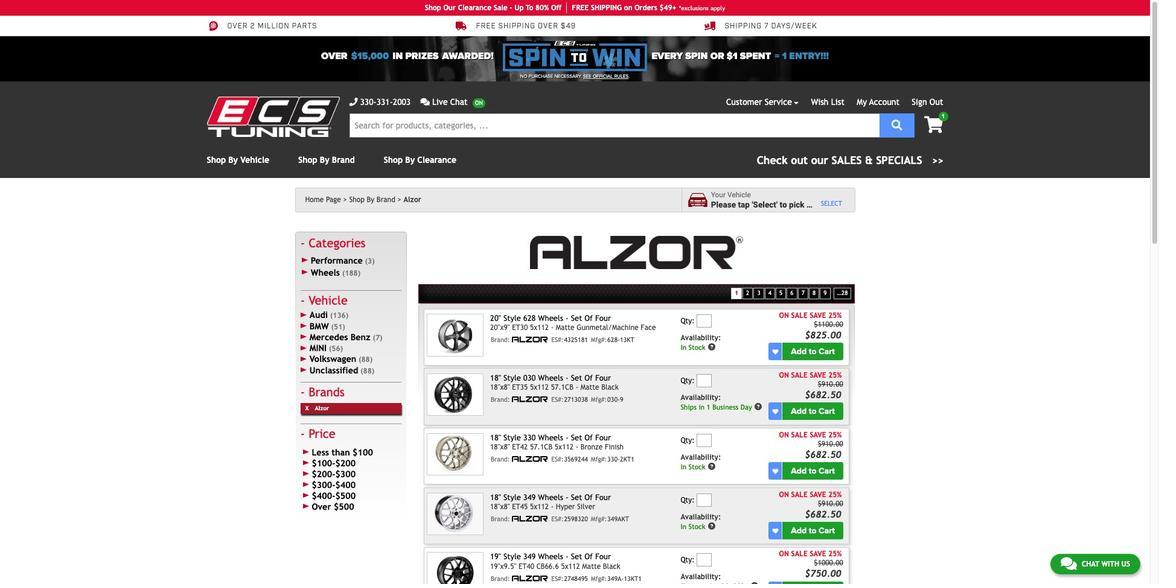 Task type: describe. For each thing, give the bounding box(es) containing it.
to for 18" style 330 wheels - set of four
[[809, 467, 817, 477]]

sign out link
[[912, 97, 944, 107]]

over for over $15,000 in prizes
[[321, 50, 348, 62]]

set inside "18" style 030 wheels - set of four 18"x8" et35 5x112 57.1cb - matte black"
[[571, 374, 583, 383]]

purchase
[[529, 74, 554, 79]]

es#: for 628
[[552, 337, 564, 344]]

in for 18" style 349 wheels - set of four
[[681, 523, 687, 531]]

es#4325181 - 628-13kt - 20" style 628 wheels - set of four - 20"x9" et30 5x112 - matte gunmetal/machine face - alzor - audi image
[[427, 314, 484, 357]]

349 for 19"
[[524, 553, 536, 562]]

pick
[[790, 200, 805, 209]]

on for 18" style 330 wheels - set of four
[[780, 431, 790, 440]]

sale for 18" style 330 wheels - set of four
[[792, 431, 808, 440]]

free
[[476, 22, 496, 31]]

account
[[870, 97, 900, 107]]

four for 18" style 349 wheels - set of four
[[596, 493, 611, 502]]

$15,000
[[351, 50, 389, 62]]

…28 link
[[834, 288, 852, 299]]

availability: ships in 1 business day
[[681, 394, 753, 412]]

my account
[[857, 97, 900, 107]]

sale for 18" style 030 wheels - set of four
[[792, 371, 808, 380]]

page
[[326, 196, 341, 204]]

18" for 030
[[491, 374, 501, 383]]

wheels for 19" style 349 wheels - set of four 19"x9.5" et40 cb66.6 5x112 matte black
[[539, 553, 564, 562]]

0 vertical spatial alzor
[[404, 196, 422, 204]]

to for 18" style 349 wheels - set of four
[[809, 526, 817, 537]]

shop by clearance
[[384, 155, 457, 165]]

shop our clearance sale - up to 80% off link
[[425, 2, 567, 13]]

save for 19" style 349 wheels - set of four
[[810, 551, 827, 559]]

shop for shop by vehicle link
[[207, 155, 226, 165]]

et42
[[513, 443, 528, 452]]

spin
[[686, 50, 708, 62]]

over $500 link
[[301, 502, 402, 513]]

ping
[[606, 4, 622, 12]]

19"
[[491, 553, 501, 562]]

5 es#: from the top
[[552, 576, 564, 583]]

over 2 million parts link
[[207, 21, 317, 31]]

es#: 2748495 mfg#: 349a-13kt1
[[552, 576, 642, 583]]

2 es#: from the top
[[552, 396, 564, 404]]

5x112 for 349
[[530, 503, 549, 512]]

style inside 19" style 349 wheels - set of four 19"x9.5" et40 cb66.6 5x112 matte black
[[504, 553, 521, 562]]

of inside "18" style 030 wheels - set of four 18"x8" et35 5x112 57.1cb - matte black"
[[585, 374, 593, 383]]

18" style 349 wheels - set of four 18"x8" et45 5x112 - hyper silver
[[491, 493, 611, 512]]

save for 18" style 030 wheels - set of four
[[810, 371, 827, 380]]

shop by vehicle link
[[207, 155, 269, 165]]

phone image
[[349, 98, 358, 106]]

on for 19" style 349 wheels - set of four
[[780, 551, 790, 559]]

8 link
[[810, 288, 820, 299]]

by down 2003
[[406, 155, 415, 165]]

customer service button
[[727, 96, 800, 109]]

20"x9"
[[491, 324, 510, 332]]

sale for 19" style 349 wheels - set of four
[[792, 551, 808, 559]]

0 horizontal spatial vehicle
[[241, 155, 269, 165]]

question sign image for 19" style 349 wheels - set of four
[[751, 582, 759, 585]]

bronze
[[581, 443, 603, 452]]

shop for shop by vehicle's the shop by brand link
[[298, 155, 318, 165]]

wheels for 18" style 330 wheels - set of four 18"x8" et42 57.1cb 5x112 - bronze finish
[[539, 434, 564, 443]]

home page link
[[305, 196, 347, 204]]

sales & specials
[[832, 154, 923, 167]]

$100-$200 link
[[301, 459, 402, 469]]

entry!!!
[[790, 50, 829, 62]]

style for 18" style 349 wheels - set of four
[[504, 493, 521, 502]]

or
[[711, 50, 725, 62]]

mini
[[310, 343, 327, 354]]

of inside 19" style 349 wheels - set of four 19"x9.5" et40 cb66.6 5x112 matte black
[[585, 553, 593, 562]]

cart for 20" style 628 wheels - set of four
[[819, 347, 836, 357]]

add to wish list image for $825.00
[[773, 349, 779, 355]]

save for 20" style 628 wheels - set of four
[[810, 312, 827, 320]]

of for 20" style 628 wheels - set of four
[[585, 314, 593, 323]]

57.1cb inside "18" style 030 wheels - set of four 18"x8" et35 5x112 57.1cb - matte black"
[[551, 384, 574, 392]]

of for 18" style 349 wheels - set of four
[[585, 493, 593, 502]]

stock for 20" style 628 wheels - set of four
[[689, 344, 706, 352]]

sales & specials link
[[757, 152, 944, 169]]

availability: for 18" style 349 wheels - set of four
[[681, 514, 722, 522]]

qty: for 18" style 330 wheels - set of four
[[681, 437, 695, 445]]

silver
[[578, 503, 596, 512]]

clearance for by
[[418, 155, 457, 165]]

shop by brand for shop by vehicle
[[298, 155, 355, 165]]

1 right the = at the top of page
[[783, 50, 787, 62]]

alzor inside 'brands x alzor'
[[315, 405, 329, 412]]

alzor - corporate logo image for 330
[[513, 456, 549, 463]]

mfg#: for 18" style 349 wheels - set of four
[[591, 516, 607, 523]]

benz
[[351, 332, 371, 343]]

by up home page link
[[320, 155, 330, 165]]

every
[[652, 50, 683, 62]]

030
[[524, 374, 536, 383]]

less than $100 $100-$200 $200-$300 $300-$400 $400-$500 over $500
[[312, 448, 373, 512]]

wheels for categories performance (3) wheels (188)
[[311, 268, 340, 278]]

5 link
[[776, 288, 787, 299]]

over 2 million parts
[[227, 22, 317, 31]]

6 link
[[787, 288, 798, 299]]

qty: for 19" style 349 wheels - set of four
[[681, 556, 695, 565]]

vehicle inside your vehicle please tap 'select' to pick a vehicle
[[728, 191, 751, 199]]

shop by brand link for shop by vehicle
[[298, 155, 355, 165]]

0 vertical spatial $500
[[336, 491, 356, 501]]

5x112 inside 18" style 330 wheels - set of four 18"x8" et42 57.1cb 5x112 - bronze finish
[[555, 443, 574, 452]]

1 horizontal spatial 1 link
[[915, 112, 949, 135]]

18" style 330 wheels - set of four 18"x8" et42 57.1cb 5x112 - bronze finish
[[491, 434, 624, 452]]

et35
[[513, 384, 528, 392]]

2 alzor - corporate logo image from the top
[[513, 396, 549, 403]]

20" style 628 wheels - set of four link
[[491, 314, 611, 323]]

$300-
[[312, 480, 336, 491]]

style for 20" style 628 wheels - set of four
[[504, 314, 521, 323]]

four for 20" style 628 wheels - set of four
[[596, 314, 611, 323]]

availability: for 18" style 030 wheels - set of four
[[681, 394, 722, 403]]

chat with us link
[[1051, 555, 1141, 575]]

set for 20" style 628 wheels - set of four
[[571, 314, 583, 323]]

shop for the shop by brand link for home page
[[349, 196, 365, 204]]

set for 18" style 330 wheels - set of four
[[571, 434, 583, 443]]

25% for 18" style 030 wheels - set of four
[[829, 371, 842, 380]]

3
[[758, 290, 761, 297]]

$1000.00
[[815, 560, 844, 568]]

sale for 20" style 628 wheels - set of four
[[792, 312, 808, 320]]

please
[[712, 200, 737, 209]]

18" style 330 wheels - set of four link
[[491, 434, 611, 443]]

no purchase necessary. see official rules .
[[521, 74, 630, 79]]

shipping 7 days/week link
[[705, 21, 818, 31]]

over for over 2 million parts
[[227, 22, 248, 31]]

'select'
[[752, 200, 778, 209]]

1 vertical spatial (88)
[[361, 367, 375, 376]]

over inside less than $100 $100-$200 $200-$300 $300-$400 $400-$500 over $500
[[312, 502, 331, 512]]

330- inside 330-331-2003 link
[[360, 97, 377, 107]]

es#: 2598320 mfg#: 349akt
[[552, 516, 629, 523]]

availability: for 18" style 330 wheels - set of four
[[681, 454, 722, 462]]

tap
[[739, 200, 750, 209]]

es#3569244 - 330-2kt1 - 18" style 330 wheels - set of four - 18"x8" et42 57.1cb 5x112 - bronze finish - alzor - audi volkswagen image
[[427, 434, 484, 476]]

5x112 for 030
[[530, 384, 549, 392]]

$200-$300 link
[[301, 469, 402, 480]]

ships
[[681, 403, 697, 412]]

(188)
[[342, 269, 361, 278]]

1 vertical spatial 7
[[802, 290, 805, 297]]

1 left the 2 link
[[735, 290, 739, 297]]

628-
[[608, 337, 620, 344]]

et30
[[513, 324, 528, 332]]

service
[[765, 97, 793, 107]]

on for 18" style 030 wheels - set of four
[[780, 371, 790, 380]]

clearance for our
[[458, 4, 492, 12]]

$825.00
[[805, 330, 842, 341]]

0 vertical spatial 7
[[765, 22, 769, 31]]

wish list
[[812, 97, 845, 107]]

5 availability: from the top
[[681, 573, 722, 582]]

1 vertical spatial $500
[[334, 502, 354, 512]]

brand: for 18" style 349 wheels - set of four
[[491, 516, 510, 523]]

add for 18" style 330 wheels - set of four
[[792, 467, 807, 477]]

in for prizes
[[393, 50, 403, 62]]

sign out
[[912, 97, 944, 107]]

add for 20" style 628 wheels - set of four
[[792, 347, 807, 357]]

shop by brand for home page
[[349, 196, 396, 204]]

a
[[807, 200, 812, 209]]

days/week
[[772, 22, 818, 31]]

on sale save 25% $910.00 $682.50 for 18" style 349 wheels - set of four
[[780, 491, 844, 520]]

to for 20" style 628 wheels - set of four
[[809, 347, 817, 357]]

18"x8" for 330
[[491, 443, 510, 452]]

$682.50 for 18" style 030 wheels - set of four
[[805, 390, 842, 400]]

add to cart for 18" style 330 wheels - set of four
[[792, 467, 836, 477]]

3569244
[[565, 456, 588, 463]]

customer
[[727, 97, 763, 107]]

es#2598320 - 349akt - 18" style 349 wheels - set of four - 18"x8" et45 5x112 - hyper silver - alzor - audi volkswagen image
[[427, 493, 484, 536]]

Search text field
[[349, 114, 880, 138]]

business
[[713, 403, 739, 412]]

qty: for 18" style 030 wheels - set of four
[[681, 377, 695, 385]]

orders
[[635, 4, 658, 12]]

2598320
[[565, 516, 588, 523]]

2713038
[[565, 396, 588, 404]]

our
[[444, 4, 456, 12]]

4
[[769, 290, 772, 297]]

18"x8" for 349
[[491, 503, 510, 512]]

18"x8" for 030
[[491, 384, 510, 392]]

in for 18" style 330 wheels - set of four
[[681, 463, 687, 472]]

20" style 628 wheels - set of four 20"x9" et30 5x112 - matte gunmetal/machine face
[[491, 314, 656, 332]]

2 mfg#: from the top
[[591, 396, 607, 404]]

day
[[741, 403, 753, 412]]

$682.50 for 18" style 349 wheels - set of four
[[805, 509, 842, 520]]

.
[[629, 74, 630, 79]]

black inside "18" style 030 wheels - set of four 18"x8" et35 5x112 57.1cb - matte black"
[[602, 384, 619, 392]]

question sign image for $682.50
[[708, 523, 717, 531]]

us
[[1122, 561, 1131, 569]]

add for 18" style 349 wheels - set of four
[[792, 526, 807, 537]]

unclassified
[[310, 365, 358, 376]]

18" for 349
[[491, 493, 501, 502]]

0 horizontal spatial chat
[[451, 97, 468, 107]]

on sale save 25% $1000.00 $750.00
[[780, 551, 844, 580]]



Task type: locate. For each thing, give the bounding box(es) containing it.
2 vertical spatial on sale save 25% $910.00 $682.50
[[780, 491, 844, 520]]

0 vertical spatial in
[[393, 50, 403, 62]]

comments image
[[1061, 557, 1078, 572]]

3 of from the top
[[585, 434, 593, 443]]

3 availability: from the top
[[681, 454, 722, 462]]

your
[[712, 191, 726, 199]]

2 cart from the top
[[819, 407, 836, 417]]

18"
[[491, 374, 501, 383], [491, 434, 501, 443], [491, 493, 501, 502]]

es#: 4325181 mfg#: 628-13kt
[[552, 337, 635, 344]]

1 vertical spatial brand
[[377, 196, 396, 204]]

3 set from the top
[[571, 434, 583, 443]]

search image
[[892, 119, 903, 130]]

0 vertical spatial 18"
[[491, 374, 501, 383]]

chat with us
[[1083, 561, 1131, 569]]

black up 030-
[[602, 384, 619, 392]]

1 horizontal spatial 330-
[[608, 456, 620, 463]]

5x112 down 030
[[530, 384, 549, 392]]

qty: for 18" style 349 wheels - set of four
[[681, 496, 695, 505]]

4 add to cart from the top
[[792, 526, 836, 537]]

brand: for 20" style 628 wheels - set of four
[[491, 337, 510, 344]]

on inside on sale save 25% $1100.00 $825.00
[[780, 312, 790, 320]]

1 left business
[[707, 403, 711, 412]]

1 vertical spatial $682.50
[[805, 449, 842, 460]]

than
[[332, 448, 350, 458]]

set
[[571, 314, 583, 323], [571, 374, 583, 383], [571, 434, 583, 443], [571, 493, 583, 502], [571, 553, 583, 562]]

1 horizontal spatial brand
[[377, 196, 396, 204]]

of inside 20" style 628 wheels - set of four 20"x9" et30 5x112 - matte gunmetal/machine face
[[585, 314, 593, 323]]

specials
[[877, 154, 923, 167]]

1 vertical spatial in
[[681, 463, 687, 472]]

shop by brand right page
[[349, 196, 396, 204]]

1 18"x8" from the top
[[491, 384, 510, 392]]

349 for 18"
[[524, 493, 536, 502]]

5 sale from the top
[[792, 551, 808, 559]]

save
[[810, 312, 827, 320], [810, 371, 827, 380], [810, 431, 827, 440], [810, 491, 827, 499], [810, 551, 827, 559]]

on inside "on sale save 25% $1000.00 $750.00"
[[780, 551, 790, 559]]

shop by brand link up home page link
[[298, 155, 355, 165]]

qty: for 20" style 628 wheels - set of four
[[681, 317, 695, 326]]

sale for 18" style 349 wheels - set of four
[[792, 491, 808, 499]]

chat right live
[[451, 97, 468, 107]]

shop by brand up home page link
[[298, 155, 355, 165]]

add for 18" style 030 wheels - set of four
[[792, 407, 807, 417]]

0 horizontal spatial in
[[393, 50, 403, 62]]

0 vertical spatial shop by brand
[[298, 155, 355, 165]]

to for 18" style 030 wheels - set of four
[[809, 407, 817, 417]]

style inside 20" style 628 wheels - set of four 20"x9" et30 5x112 - matte gunmetal/machine face
[[504, 314, 521, 323]]

sale
[[792, 312, 808, 320], [792, 371, 808, 380], [792, 431, 808, 440], [792, 491, 808, 499], [792, 551, 808, 559]]

1 alzor - corporate logo image from the top
[[513, 337, 549, 343]]

0 vertical spatial vehicle
[[241, 155, 269, 165]]

1 vertical spatial chat
[[1083, 561, 1100, 569]]

=
[[775, 50, 780, 62]]

0 vertical spatial 18"x8"
[[491, 384, 510, 392]]

over left million at the left of page
[[227, 22, 248, 31]]

$300-$400 link
[[301, 480, 402, 491]]

(88) right the 'unclassified' at left bottom
[[361, 367, 375, 376]]

matte
[[556, 324, 575, 332], [581, 384, 600, 392], [583, 563, 601, 571]]

3 $682.50 from the top
[[805, 509, 842, 520]]

of up silver
[[585, 493, 593, 502]]

es#: for 330
[[552, 456, 564, 463]]

save for 18" style 330 wheels - set of four
[[810, 431, 827, 440]]

$910.00 for 18" style 349 wheels - set of four
[[818, 500, 844, 508]]

None text field
[[697, 315, 712, 328], [697, 375, 712, 388], [697, 434, 712, 448], [697, 494, 712, 507], [697, 554, 712, 567], [697, 315, 712, 328], [697, 375, 712, 388], [697, 434, 712, 448], [697, 494, 712, 507], [697, 554, 712, 567]]

wheels up hyper
[[539, 493, 564, 502]]

1 $910.00 from the top
[[818, 380, 844, 389]]

mfg#:
[[591, 337, 607, 344], [591, 396, 607, 404], [591, 456, 607, 463], [591, 516, 607, 523], [591, 576, 607, 583]]

1 vertical spatial $910.00
[[818, 440, 844, 449]]

5x112 down 18" style 349 wheels - set of four link
[[530, 503, 549, 512]]

of inside 18" style 330 wheels - set of four 18"x8" et42 57.1cb 5x112 - bronze finish
[[585, 434, 593, 443]]

1 four from the top
[[596, 314, 611, 323]]

1 link left the 2 link
[[732, 288, 742, 299]]

0 vertical spatial add to wish list image
[[773, 349, 779, 355]]

et40
[[519, 563, 535, 571]]

on sale save 25% $910.00 $682.50 for 18" style 330 wheels - set of four
[[780, 431, 844, 460]]

set for 18" style 349 wheels - set of four
[[571, 493, 583, 502]]

3 es#: from the top
[[552, 456, 564, 463]]

2 add to wish list image from the top
[[773, 528, 779, 534]]

1 horizontal spatial in
[[699, 403, 705, 412]]

5 on from the top
[[780, 551, 790, 559]]

2 in from the top
[[681, 463, 687, 472]]

18"x8" left et42
[[491, 443, 510, 452]]

25% for 18" style 349 wheels - set of four
[[829, 491, 842, 499]]

1 18" from the top
[[491, 374, 501, 383]]

four up "es#: 2748495 mfg#: 349a-13kt1"
[[596, 553, 611, 562]]

set inside 20" style 628 wheels - set of four 20"x9" et30 5x112 - matte gunmetal/machine face
[[571, 314, 583, 323]]

1 vertical spatial 2
[[747, 290, 750, 297]]

1 vertical spatial 9
[[620, 396, 624, 404]]

free shipping over $49 link
[[456, 21, 576, 31]]

$1
[[727, 50, 738, 62]]

wheels
[[311, 268, 340, 278], [539, 314, 564, 323], [539, 374, 564, 383], [539, 434, 564, 443], [539, 493, 564, 502], [539, 553, 564, 562]]

add to cart for 20" style 628 wheels - set of four
[[792, 347, 836, 357]]

57.1cb down 18" style 030 wheels - set of four link
[[551, 384, 574, 392]]

brand: up 19"
[[491, 516, 510, 523]]

1 horizontal spatial clearance
[[458, 4, 492, 12]]

25% inside "on sale save 25% $1000.00 $750.00"
[[829, 551, 842, 559]]

0 vertical spatial 9
[[824, 290, 827, 297]]

brand: for 18" style 330 wheels - set of four
[[491, 456, 510, 463]]

$682.50 for 18" style 330 wheels - set of four
[[805, 449, 842, 460]]

sign
[[912, 97, 928, 107]]

5 alzor - corporate logo image from the top
[[513, 576, 549, 582]]

1 save from the top
[[810, 312, 827, 320]]

0 vertical spatial question sign image
[[755, 403, 763, 412]]

in inside availability: ships in 1 business day
[[699, 403, 705, 412]]

alzor - corporate logo image for 349
[[513, 516, 549, 523]]

black up 349a-
[[603, 563, 621, 571]]

1 horizontal spatial alzor
[[404, 196, 422, 204]]

face
[[641, 324, 656, 332]]

brand: down 19"x9.5"
[[491, 576, 510, 583]]

wheels right 330
[[539, 434, 564, 443]]

2 $910.00 from the top
[[818, 440, 844, 449]]

brand for shop by vehicle
[[332, 155, 355, 165]]

shop by brand link for home page
[[349, 196, 402, 204]]

5 qty: from the top
[[681, 556, 695, 565]]

1 vertical spatial add to wish list image
[[773, 469, 779, 475]]

18"x8" left et35
[[491, 384, 510, 392]]

0 horizontal spatial 2
[[250, 22, 255, 31]]

0 vertical spatial (88)
[[359, 356, 373, 365]]

3 qty: from the top
[[681, 437, 695, 445]]

5 style from the top
[[504, 553, 521, 562]]

style up 19"x9.5"
[[504, 553, 521, 562]]

wheels inside 18" style 330 wheels - set of four 18"x8" et42 57.1cb 5x112 - bronze finish
[[539, 434, 564, 443]]

9 link
[[821, 288, 831, 299]]

four inside 18" style 330 wheels - set of four 18"x8" et42 57.1cb 5x112 - bronze finish
[[596, 434, 611, 443]]

2 vertical spatial availability: in stock
[[681, 514, 722, 531]]

1 horizontal spatial vehicle
[[309, 294, 348, 308]]

18" style 349 wheels - set of four link
[[491, 493, 611, 502]]

25% for 20" style 628 wheels - set of four
[[829, 312, 842, 320]]

2 of from the top
[[585, 374, 593, 383]]

25% for 19" style 349 wheels - set of four
[[829, 551, 842, 559]]

2 vertical spatial $682.50
[[805, 509, 842, 520]]

5 set from the top
[[571, 553, 583, 562]]

on sale save 25% $910.00 $682.50 for 18" style 030 wheels - set of four
[[780, 371, 844, 400]]

four inside 18" style 349 wheels - set of four 18"x8" et45 5x112 - hyper silver
[[596, 493, 611, 502]]

style inside "18" style 030 wheels - set of four 18"x8" et35 5x112 57.1cb - matte black"
[[504, 374, 521, 383]]

349 inside 18" style 349 wheels - set of four 18"x8" et45 5x112 - hyper silver
[[524, 493, 536, 502]]

25% for 18" style 330 wheels - set of four
[[829, 431, 842, 440]]

0 vertical spatial clearance
[[458, 4, 492, 12]]

$910.00 for 18" style 330 wheels - set of four
[[818, 440, 844, 449]]

1 25% from the top
[[829, 312, 842, 320]]

1 vertical spatial question sign image
[[708, 463, 717, 471]]

2 vertical spatial vehicle
[[309, 294, 348, 308]]

free
[[572, 4, 589, 12]]

cb66.6
[[537, 563, 559, 571]]

2 vertical spatial $910.00
[[818, 500, 844, 508]]

0 vertical spatial chat
[[451, 97, 468, 107]]

3 add to cart button from the top
[[783, 463, 844, 480]]

vehicle inside vehicle audi (136) bmw (51) mercedes benz (7) mini (56) volkswagen (88) unclassified (88)
[[309, 294, 348, 308]]

4 sale from the top
[[792, 491, 808, 499]]

18" for 330
[[491, 434, 501, 443]]

wheels up cb66.6 on the bottom left of page
[[539, 553, 564, 562]]

1 add from the top
[[792, 347, 807, 357]]

2 vertical spatial in
[[681, 523, 687, 531]]

0 vertical spatial matte
[[556, 324, 575, 332]]

2 link
[[743, 288, 754, 299]]

four up 030-
[[596, 374, 611, 383]]

1 vertical spatial 330-
[[608, 456, 620, 463]]

by down ecs tuning image
[[229, 155, 238, 165]]

7 right shipping
[[765, 22, 769, 31]]

3 save from the top
[[810, 431, 827, 440]]

four up finish
[[596, 434, 611, 443]]

5 save from the top
[[810, 551, 827, 559]]

2 $682.50 from the top
[[805, 449, 842, 460]]

in
[[681, 344, 687, 352], [681, 463, 687, 472], [681, 523, 687, 531]]

over left $15,000
[[321, 50, 348, 62]]

1 vertical spatial 18"
[[491, 434, 501, 443]]

0 vertical spatial availability: in stock
[[681, 334, 722, 352]]

*exclusions apply link
[[679, 3, 726, 12]]

style up et45
[[504, 493, 521, 502]]

9 right 2713038
[[620, 396, 624, 404]]

of up "es#: 2748495 mfg#: 349a-13kt1"
[[585, 553, 593, 562]]

2 on from the top
[[780, 371, 790, 380]]

5x112 down 628
[[530, 324, 549, 332]]

four up gunmetal/machine
[[596, 314, 611, 323]]

5x112 inside 18" style 349 wheels - set of four 18"x8" et45 5x112 - hyper silver
[[530, 503, 549, 512]]

mfg#: for 18" style 330 wheels - set of four
[[591, 456, 607, 463]]

2 availability: in stock from the top
[[681, 454, 722, 472]]

add to cart button for 18" style 330 wheels - set of four
[[783, 463, 844, 480]]

four inside "18" style 030 wheels - set of four 18"x8" et35 5x112 57.1cb - matte black"
[[596, 374, 611, 383]]

$49+
[[660, 4, 677, 12]]

over down the $400- in the left bottom of the page
[[312, 502, 331, 512]]

2 18"x8" from the top
[[491, 443, 510, 452]]

of up bronze at right
[[585, 434, 593, 443]]

style up et42
[[504, 434, 521, 443]]

sale inside "on sale save 25% $1000.00 $750.00"
[[792, 551, 808, 559]]

628
[[524, 314, 536, 323]]

clearance up 'free'
[[458, 4, 492, 12]]

matte up "es#: 2748495 mfg#: 349a-13kt1"
[[583, 563, 601, 571]]

1 add to wish list image from the top
[[773, 349, 779, 355]]

4 save from the top
[[810, 491, 827, 499]]

4 brand: from the top
[[491, 516, 510, 523]]

2 left million at the left of page
[[250, 22, 255, 31]]

349 up et40
[[524, 553, 536, 562]]

18" inside 18" style 330 wheels - set of four 18"x8" et42 57.1cb 5x112 - bronze finish
[[491, 434, 501, 443]]

1 vertical spatial shop by brand
[[349, 196, 396, 204]]

4 four from the top
[[596, 493, 611, 502]]

chat left with
[[1083, 561, 1100, 569]]

2003
[[393, 97, 411, 107]]

2 vertical spatial question sign image
[[751, 582, 759, 585]]

2 left 3
[[747, 290, 750, 297]]

of for 18" style 330 wheels - set of four
[[585, 434, 593, 443]]

set up silver
[[571, 493, 583, 502]]

349a-
[[608, 576, 624, 583]]

3 sale from the top
[[792, 431, 808, 440]]

cart for 18" style 349 wheels - set of four
[[819, 526, 836, 537]]

sale
[[494, 4, 508, 12]]

5x112 up the 2748495
[[562, 563, 580, 571]]

2 inside the 2 link
[[747, 290, 750, 297]]

brand: right es#2713038 - 030-9 - 18" style 030 wheels - set of four - 18"x8" et35 5x112 57.1cb - matte black - alzor - audi volkswagen image at the bottom of the page
[[491, 396, 510, 404]]

18" style 030 wheels - set of four link
[[491, 374, 611, 383]]

alzor - corporate logo image down et35
[[513, 396, 549, 403]]

2 horizontal spatial vehicle
[[728, 191, 751, 199]]

es#: down 18" style 330 wheels - set of four 18"x8" et42 57.1cb 5x112 - bronze finish
[[552, 456, 564, 463]]

1 question sign image from the top
[[708, 343, 717, 352]]

18" left 330
[[491, 434, 501, 443]]

brand
[[332, 155, 355, 165], [377, 196, 396, 204]]

shop by brand link right page
[[349, 196, 402, 204]]

2 add to cart from the top
[[792, 407, 836, 417]]

mfg#: left 628-
[[591, 337, 607, 344]]

list
[[832, 97, 845, 107]]

vehicle down ecs tuning image
[[241, 155, 269, 165]]

alzor - corporate logo image for 628
[[513, 337, 549, 343]]

brand down "shop by clearance" link
[[377, 196, 396, 204]]

4325181
[[565, 337, 588, 344]]

19" style 349 wheels - set of four 19"x9.5" et40 cb66.6 5x112 matte black
[[491, 553, 621, 571]]

18" inside 18" style 349 wheels - set of four 18"x8" et45 5x112 - hyper silver
[[491, 493, 501, 502]]

1 vertical spatial on sale save 25% $910.00 $682.50
[[780, 431, 844, 460]]

0 vertical spatial 2
[[250, 22, 255, 31]]

2 save from the top
[[810, 371, 827, 380]]

of up es#: 2713038 mfg#: 030-9
[[585, 374, 593, 383]]

0 vertical spatial brand
[[332, 155, 355, 165]]

es#: down "18" style 030 wheels - set of four 18"x8" et35 5x112 57.1cb - matte black"
[[552, 396, 564, 404]]

4 es#: from the top
[[552, 516, 564, 523]]

add to wish list image
[[773, 409, 779, 415], [773, 528, 779, 534]]

…28
[[838, 290, 848, 297]]

2 qty: from the top
[[681, 377, 695, 385]]

1 vertical spatial vehicle
[[728, 191, 751, 199]]

0 vertical spatial $682.50
[[805, 390, 842, 400]]

alzor - corporate logo image
[[513, 337, 549, 343], [513, 396, 549, 403], [513, 456, 549, 463], [513, 516, 549, 523], [513, 576, 549, 582]]

- inside 19" style 349 wheels - set of four 19"x9.5" et40 cb66.6 5x112 matte black
[[566, 553, 569, 562]]

es#2748495 - 349a-13kt1 - 19" style 349 wheels - set of four - 19"x9.5" et40 cb66.6 5x112 matte black - alzor - audi image
[[427, 553, 484, 585]]

in left prizes
[[393, 50, 403, 62]]

ecs tuning 'spin to win' contest logo image
[[504, 41, 647, 71]]

alzor - corporate logo image down et45
[[513, 516, 549, 523]]

see official rules link
[[584, 73, 629, 80]]

shop our clearance sale - up to 80% off
[[425, 4, 562, 12]]

5x112
[[530, 324, 549, 332], [530, 384, 549, 392], [555, 443, 574, 452], [530, 503, 549, 512], [562, 563, 580, 571]]

by
[[229, 155, 238, 165], [320, 155, 330, 165], [406, 155, 415, 165], [367, 196, 375, 204]]

alzor - corporate logo image down et42
[[513, 456, 549, 463]]

es#: down hyper
[[552, 516, 564, 523]]

mfg#: left 349a-
[[591, 576, 607, 583]]

save inside "on sale save 25% $1000.00 $750.00"
[[810, 551, 827, 559]]

add to wish list image
[[773, 349, 779, 355], [773, 469, 779, 475]]

qty:
[[681, 317, 695, 326], [681, 377, 695, 385], [681, 437, 695, 445], [681, 496, 695, 505], [681, 556, 695, 565]]

ship
[[591, 4, 606, 12]]

2 vertical spatial over
[[312, 502, 331, 512]]

1 vertical spatial question sign image
[[708, 523, 717, 531]]

349 inside 19" style 349 wheels - set of four 19"x9.5" et40 cb66.6 5x112 matte black
[[524, 553, 536, 562]]

57.1cb inside 18" style 330 wheels - set of four 18"x8" et42 57.1cb 5x112 - bronze finish
[[530, 443, 553, 452]]

prizes
[[406, 50, 439, 62]]

4 add from the top
[[792, 526, 807, 537]]

four
[[596, 314, 611, 323], [596, 374, 611, 383], [596, 434, 611, 443], [596, 493, 611, 502], [596, 553, 611, 562]]

es#2713038 - 030-9 - 18" style 030 wheels - set of four - 18"x8" et35 5x112 57.1cb - matte black - alzor - audi volkswagen image
[[427, 374, 484, 417]]

availability: for 20" style 628 wheels - set of four
[[681, 334, 722, 343]]

19" style 349 wheels - set of four link
[[491, 553, 611, 562]]

every spin or $1 spent = 1 entry!!!
[[652, 50, 829, 62]]

2 style from the top
[[504, 374, 521, 383]]

5 mfg#: from the top
[[591, 576, 607, 583]]

four up silver
[[596, 493, 611, 502]]

5x112 inside 20" style 628 wheels - set of four 20"x9" et30 5x112 - matte gunmetal/machine face
[[530, 324, 549, 332]]

es#: for 349
[[552, 516, 564, 523]]

set inside 18" style 349 wheels - set of four 18"x8" et45 5x112 - hyper silver
[[571, 493, 583, 502]]

18"x8" inside 18" style 330 wheels - set of four 18"x8" et42 57.1cb 5x112 - bronze finish
[[491, 443, 510, 452]]

1 availability: in stock from the top
[[681, 334, 722, 352]]

3 on sale save 25% $910.00 $682.50 from the top
[[780, 491, 844, 520]]

availability: in stock
[[681, 334, 722, 352], [681, 454, 722, 472], [681, 514, 722, 531]]

2 brand: from the top
[[491, 396, 510, 404]]

1 stock from the top
[[689, 344, 706, 352]]

4 mfg#: from the top
[[591, 516, 607, 523]]

categories
[[309, 236, 366, 250]]

clearance down live
[[418, 155, 457, 165]]

80%
[[536, 4, 549, 12]]

1 horizontal spatial 9
[[824, 290, 827, 297]]

2 vertical spatial 18"
[[491, 493, 501, 502]]

0 horizontal spatial 1 link
[[732, 288, 742, 299]]

1 $682.50 from the top
[[805, 390, 842, 400]]

four inside 20" style 628 wheels - set of four 20"x9" et30 5x112 - matte gunmetal/machine face
[[596, 314, 611, 323]]

2 vertical spatial matte
[[583, 563, 601, 571]]

wheels right 628
[[539, 314, 564, 323]]

1 availability: from the top
[[681, 334, 722, 343]]

1 set from the top
[[571, 314, 583, 323]]

wheels inside 18" style 349 wheels - set of four 18"x8" et45 5x112 - hyper silver
[[539, 493, 564, 502]]

alzor - corporate logo image down et30
[[513, 337, 549, 343]]

18"x8" left et45
[[491, 503, 510, 512]]

1 vertical spatial clearance
[[418, 155, 457, 165]]

(51)
[[331, 323, 345, 331]]

set up the 2748495
[[571, 553, 583, 562]]

shop by vehicle
[[207, 155, 269, 165]]

four for 18" style 330 wheels - set of four
[[596, 434, 611, 443]]

3 four from the top
[[596, 434, 611, 443]]

330- right phone image
[[360, 97, 377, 107]]

set up 4325181
[[571, 314, 583, 323]]

1 inside availability: ships in 1 business day
[[707, 403, 711, 412]]

3 add from the top
[[792, 467, 807, 477]]

availability: inside availability: ships in 1 business day
[[681, 394, 722, 403]]

add
[[792, 347, 807, 357], [792, 407, 807, 417], [792, 467, 807, 477], [792, 526, 807, 537]]

$750.00
[[805, 569, 842, 580]]

wheels for 18" style 349 wheels - set of four 18"x8" et45 5x112 - hyper silver
[[539, 493, 564, 502]]

add to cart for 18" style 030 wheels - set of four
[[792, 407, 836, 417]]

matte inside 19" style 349 wheels - set of four 19"x9.5" et40 cb66.6 5x112 matte black
[[583, 563, 601, 571]]

style inside 18" style 349 wheels - set of four 18"x8" et45 5x112 - hyper silver
[[504, 493, 521, 502]]

shop by brand
[[298, 155, 355, 165], [349, 196, 396, 204]]

0 vertical spatial 57.1cb
[[551, 384, 574, 392]]

2 18" from the top
[[491, 434, 501, 443]]

with
[[1102, 561, 1120, 569]]

4 on from the top
[[780, 491, 790, 499]]

5 25% from the top
[[829, 551, 842, 559]]

1 sale from the top
[[792, 312, 808, 320]]

brands
[[309, 385, 345, 399]]

1 of from the top
[[585, 314, 593, 323]]

3 stock from the top
[[689, 523, 706, 531]]

question sign image for 18" style 330 wheels - set of four
[[708, 463, 717, 471]]

1 vertical spatial in
[[699, 403, 705, 412]]

cart for 18" style 330 wheels - set of four
[[819, 467, 836, 477]]

question sign image
[[708, 343, 717, 352], [708, 523, 717, 531]]

alzor right x
[[315, 405, 329, 412]]

style up et30
[[504, 314, 521, 323]]

330- down finish
[[608, 456, 620, 463]]

0 horizontal spatial 330-
[[360, 97, 377, 107]]

1 on from the top
[[780, 312, 790, 320]]

2 set from the top
[[571, 374, 583, 383]]

1 link down sign out link
[[915, 112, 949, 135]]

5 four from the top
[[596, 553, 611, 562]]

mfg#: down silver
[[591, 516, 607, 523]]

wheels right 030
[[539, 374, 564, 383]]

add to cart button for 18" style 030 wheels - set of four
[[783, 403, 844, 421]]

0 vertical spatial on sale save 25% $910.00 $682.50
[[780, 371, 844, 400]]

2 four from the top
[[596, 374, 611, 383]]

3 brand: from the top
[[491, 456, 510, 463]]

3 18" from the top
[[491, 493, 501, 502]]

57.1cb
[[551, 384, 574, 392], [530, 443, 553, 452]]

2 349 from the top
[[524, 553, 536, 562]]

1 vertical spatial shop by brand link
[[349, 196, 402, 204]]

1 349 from the top
[[524, 493, 536, 502]]

(88) down "benz"
[[359, 356, 373, 365]]

18" right es#2598320 - 349akt - 18" style 349 wheels - set of four - 18"x8" et45 5x112 - hyper silver - alzor - audi volkswagen image
[[491, 493, 501, 502]]

1 vertical spatial black
[[603, 563, 621, 571]]

0 vertical spatial question sign image
[[708, 343, 717, 352]]

alzor - corporate logo image down et40
[[513, 576, 549, 582]]

question sign image for $825.00
[[708, 343, 717, 352]]

et45
[[513, 503, 528, 512]]

cart for 18" style 030 wheels - set of four
[[819, 407, 836, 417]]

3 cart from the top
[[819, 467, 836, 477]]

4 25% from the top
[[829, 491, 842, 499]]

in for 1
[[699, 403, 705, 412]]

add to cart button for 18" style 349 wheels - set of four
[[783, 523, 844, 540]]

no
[[521, 74, 528, 79]]

shopping cart image
[[925, 117, 944, 134]]

5 brand: from the top
[[491, 576, 510, 583]]

volkswagen
[[310, 354, 357, 365]]

0 vertical spatial over
[[227, 22, 248, 31]]

wheels down the performance
[[311, 268, 340, 278]]

2 vertical spatial stock
[[689, 523, 706, 531]]

apply
[[711, 5, 726, 11]]

brand up page
[[332, 155, 355, 165]]

030-
[[608, 396, 620, 404]]

0 horizontal spatial clearance
[[418, 155, 457, 165]]

in right ships
[[699, 403, 705, 412]]

wheels inside the categories performance (3) wheels (188)
[[311, 268, 340, 278]]

18"x8" inside 18" style 349 wheels - set of four 18"x8" et45 5x112 - hyper silver
[[491, 503, 510, 512]]

0 vertical spatial in
[[681, 344, 687, 352]]

ecs tuning image
[[207, 97, 340, 137]]

1 qty: from the top
[[681, 317, 695, 326]]

2748495
[[565, 576, 588, 583]]

2 availability: from the top
[[681, 394, 722, 403]]

1 vertical spatial 1 link
[[732, 288, 742, 299]]

question sign image
[[755, 403, 763, 412], [708, 463, 717, 471], [751, 582, 759, 585]]

mfg#: left 030-
[[591, 396, 607, 404]]

wheels inside 19" style 349 wheels - set of four 19"x9.5" et40 cb66.6 5x112 matte black
[[539, 553, 564, 562]]

1 vertical spatial 349
[[524, 553, 536, 562]]

availability: in stock for 20" style 628 wheels - set of four
[[681, 334, 722, 352]]

wheels for 18" style 030 wheels - set of four 18"x8" et35 5x112 57.1cb - matte black
[[539, 374, 564, 383]]

1 vertical spatial 18"x8"
[[491, 443, 510, 452]]

add to wish list image for 18" style 030 wheels - set of four
[[773, 409, 779, 415]]

1 add to cart button from the top
[[783, 343, 844, 361]]

style inside 18" style 330 wheels - set of four 18"x8" et42 57.1cb 5x112 - bronze finish
[[504, 434, 521, 443]]

comments image
[[421, 98, 430, 106]]

stock
[[689, 344, 706, 352], [689, 463, 706, 472], [689, 523, 706, 531]]

set inside 18" style 330 wheels - set of four 18"x8" et42 57.1cb 5x112 - bronze finish
[[571, 434, 583, 443]]

1 cart from the top
[[819, 347, 836, 357]]

of inside 18" style 349 wheels - set of four 18"x8" et45 5x112 - hyper silver
[[585, 493, 593, 502]]

3 18"x8" from the top
[[491, 503, 510, 512]]

shipping
[[725, 22, 762, 31]]

0 vertical spatial add to wish list image
[[773, 409, 779, 415]]

3 in from the top
[[681, 523, 687, 531]]

0 vertical spatial black
[[602, 384, 619, 392]]

matte inside 20" style 628 wheels - set of four 20"x9" et30 5x112 - matte gunmetal/machine face
[[556, 324, 575, 332]]

4 add to cart button from the top
[[783, 523, 844, 540]]

vehicle up 'tap'
[[728, 191, 751, 199]]

18" inside "18" style 030 wheels - set of four 18"x8" et35 5x112 57.1cb - matte black"
[[491, 374, 501, 383]]

es#:
[[552, 337, 564, 344], [552, 396, 564, 404], [552, 456, 564, 463], [552, 516, 564, 523], [552, 576, 564, 583]]

es#: down cb66.6 on the bottom left of page
[[552, 576, 564, 583]]

330-331-2003
[[360, 97, 411, 107]]

gunmetal/machine
[[577, 324, 639, 332]]

add to wish list image for $682.50
[[773, 469, 779, 475]]

1 vertical spatial 57.1cb
[[530, 443, 553, 452]]

matte for 628
[[556, 324, 575, 332]]

3 25% from the top
[[829, 431, 842, 440]]

shop for "shop by clearance" link
[[384, 155, 403, 165]]

to inside your vehicle please tap 'select' to pick a vehicle
[[780, 200, 788, 209]]

shipping 7 days/week
[[725, 22, 818, 31]]

black inside 19" style 349 wheels - set of four 19"x9.5" et40 cb66.6 5x112 matte black
[[603, 563, 621, 571]]

1 down out
[[942, 113, 946, 120]]

2 vertical spatial 18"x8"
[[491, 503, 510, 512]]

1 vertical spatial stock
[[689, 463, 706, 472]]

18" left 030
[[491, 374, 501, 383]]

brand: right es#3569244 - 330-2kt1 - 18" style 330 wheels - set of four - 18"x8" et42 57.1cb 5x112 - bronze finish - alzor - audi volkswagen image
[[491, 456, 510, 463]]

1 on sale save 25% $910.00 $682.50 from the top
[[780, 371, 844, 400]]

sale inside on sale save 25% $1100.00 $825.00
[[792, 312, 808, 320]]

0 vertical spatial 330-
[[360, 97, 377, 107]]

0 horizontal spatial 7
[[765, 22, 769, 31]]

style up et35
[[504, 374, 521, 383]]

matte up 4325181
[[556, 324, 575, 332]]

3 availability: in stock from the top
[[681, 514, 722, 531]]

on sale save 25% $1100.00 $825.00
[[780, 312, 844, 341]]

availability: in stock for 18" style 330 wheels - set of four
[[681, 454, 722, 472]]

add to cart button for 20" style 628 wheels - set of four
[[783, 343, 844, 361]]

0 vertical spatial stock
[[689, 344, 706, 352]]

vehicle up audi
[[309, 294, 348, 308]]

over
[[538, 22, 559, 31]]

sales
[[832, 154, 862, 167]]

330
[[524, 434, 536, 443]]

matte for 349
[[583, 563, 601, 571]]

alzor down "shop by clearance" link
[[404, 196, 422, 204]]

0 vertical spatial $910.00
[[818, 380, 844, 389]]

vehicle
[[241, 155, 269, 165], [728, 191, 751, 199], [309, 294, 348, 308]]

0 horizontal spatial 9
[[620, 396, 624, 404]]

four inside 19" style 349 wheels - set of four 19"x9.5" et40 cb66.6 5x112 matte black
[[596, 553, 611, 562]]

set up bronze at right
[[571, 434, 583, 443]]

1 vertical spatial add to wish list image
[[773, 528, 779, 534]]

in for 20" style 628 wheels - set of four
[[681, 344, 687, 352]]

matte inside "18" style 030 wheels - set of four 18"x8" et35 5x112 57.1cb - matte black"
[[581, 384, 600, 392]]

1 vertical spatial availability: in stock
[[681, 454, 722, 472]]

on for 18" style 349 wheels - set of four
[[780, 491, 790, 499]]

0 horizontal spatial brand
[[332, 155, 355, 165]]

shop by clearance link
[[384, 155, 457, 165]]

18"x8" inside "18" style 030 wheels - set of four 18"x8" et35 5x112 57.1cb - matte black"
[[491, 384, 510, 392]]

349 up et45
[[524, 493, 536, 502]]

5x112 inside 19" style 349 wheels - set of four 19"x9.5" et40 cb66.6 5x112 matte black
[[562, 563, 580, 571]]

1 vertical spatial matte
[[581, 384, 600, 392]]

330-331-2003 link
[[349, 96, 411, 109]]

on for 20" style 628 wheels - set of four
[[780, 312, 790, 320]]

0 vertical spatial shop by brand link
[[298, 155, 355, 165]]

5x112 inside "18" style 030 wheels - set of four 18"x8" et35 5x112 57.1cb - matte black"
[[530, 384, 549, 392]]

wheels inside 20" style 628 wheels - set of four 20"x9" et30 5x112 - matte gunmetal/machine face
[[539, 314, 564, 323]]

set inside 19" style 349 wheels - set of four 19"x9.5" et40 cb66.6 5x112 matte black
[[571, 553, 583, 562]]

3 mfg#: from the top
[[591, 456, 607, 463]]

0 vertical spatial 1 link
[[915, 112, 949, 135]]

1 horizontal spatial chat
[[1083, 561, 1100, 569]]

1 style from the top
[[504, 314, 521, 323]]

$910.00 for 18" style 030 wheels - set of four
[[818, 380, 844, 389]]

7 left "8"
[[802, 290, 805, 297]]

2 25% from the top
[[829, 371, 842, 380]]

brand: down 20"x9"
[[491, 337, 510, 344]]

by right page
[[367, 196, 375, 204]]

1 vertical spatial alzor
[[315, 405, 329, 412]]

less than $100 link
[[301, 448, 402, 459]]

style for 18" style 330 wheels - set of four
[[504, 434, 521, 443]]

4 availability: from the top
[[681, 514, 722, 522]]

3 style from the top
[[504, 434, 521, 443]]

2 add from the top
[[792, 407, 807, 417]]

1 es#: from the top
[[552, 337, 564, 344]]

1 horizontal spatial 7
[[802, 290, 805, 297]]

add to cart for 18" style 349 wheels - set of four
[[792, 526, 836, 537]]

0 horizontal spatial alzor
[[315, 405, 329, 412]]

of up gunmetal/machine
[[585, 314, 593, 323]]

5x112 down 18" style 330 wheels - set of four link
[[555, 443, 574, 452]]

6
[[791, 290, 794, 297]]

wheels for 20" style 628 wheels - set of four 20"x9" et30 5x112 - matte gunmetal/machine face
[[539, 314, 564, 323]]

1 vertical spatial over
[[321, 50, 348, 62]]

4 style from the top
[[504, 493, 521, 502]]

matte up es#: 2713038 mfg#: 030-9
[[581, 384, 600, 392]]

3 on from the top
[[780, 431, 790, 440]]

save inside on sale save 25% $1100.00 $825.00
[[810, 312, 827, 320]]

2 inside over 2 million parts link
[[250, 22, 255, 31]]

2 on sale save 25% $910.00 $682.50 from the top
[[780, 431, 844, 460]]

25% inside on sale save 25% $1100.00 $825.00
[[829, 312, 842, 320]]

wheels inside "18" style 030 wheels - set of four 18"x8" et35 5x112 57.1cb - matte black"
[[539, 374, 564, 383]]

mfg#: for 20" style 628 wheels - set of four
[[591, 337, 607, 344]]

4 qty: from the top
[[681, 496, 695, 505]]

2 stock from the top
[[689, 463, 706, 472]]

1 horizontal spatial 2
[[747, 290, 750, 297]]

0 vertical spatial 349
[[524, 493, 536, 502]]



Task type: vqa. For each thing, say whether or not it's contained in the screenshot.
the $1100.00
yes



